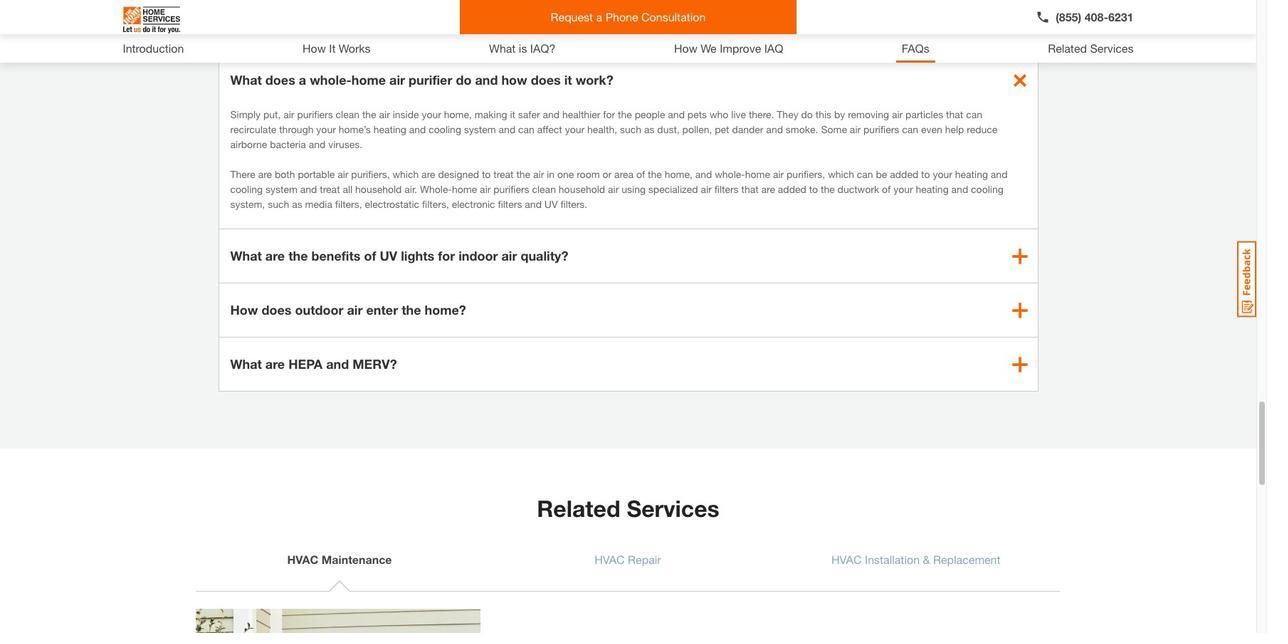 Task type: locate. For each thing, give the bounding box(es) containing it.
1 horizontal spatial i
[[573, 18, 577, 33]]

purifiers down removing
[[864, 123, 900, 135]]

the
[[362, 108, 377, 120], [618, 108, 632, 120], [517, 168, 531, 180], [648, 168, 662, 180], [821, 183, 835, 195], [289, 248, 308, 264], [402, 302, 421, 318]]

both
[[275, 168, 295, 180]]

filters, down all on the top left of the page
[[335, 198, 362, 210]]

as
[[645, 123, 655, 135], [292, 198, 302, 210]]

0 horizontal spatial purifiers
[[297, 108, 333, 120]]

it
[[329, 41, 336, 55]]

0 horizontal spatial heating
[[374, 123, 407, 135]]

are for merv?
[[266, 356, 285, 372]]

what left the 'is'
[[489, 41, 516, 55]]

related
[[1049, 41, 1088, 55], [537, 495, 621, 522]]

heating down reduce
[[956, 168, 989, 180]]

related services up hvac repair
[[537, 495, 720, 522]]

0 horizontal spatial clean
[[336, 108, 360, 120]]

can up ductwork in the right top of the page
[[857, 168, 874, 180]]

services down 6231
[[1091, 41, 1134, 55]]

home down dander
[[746, 168, 771, 180]]

2 horizontal spatial cooling
[[972, 183, 1004, 195]]

1 vertical spatial home,
[[665, 168, 693, 180]]

air
[[388, 18, 403, 33], [390, 72, 405, 88], [284, 108, 295, 120], [379, 108, 390, 120], [892, 108, 903, 120], [850, 123, 861, 135], [338, 168, 349, 180], [533, 168, 544, 180], [773, 168, 784, 180], [480, 183, 491, 195], [608, 183, 619, 195], [701, 183, 712, 195], [502, 248, 517, 264], [347, 302, 363, 318]]

1 horizontal spatial to
[[810, 183, 818, 195]]

1 horizontal spatial uv
[[545, 198, 558, 210]]

1 vertical spatial of
[[883, 183, 891, 195]]

cooling up system,
[[230, 183, 263, 195]]

merv?
[[353, 356, 397, 372]]

1 horizontal spatial system
[[464, 123, 496, 135]]

the left in
[[517, 168, 531, 180]]

added right be
[[890, 168, 919, 180]]

1 vertical spatial such
[[268, 198, 289, 210]]

of down be
[[883, 183, 891, 195]]

as down people in the right top of the page
[[645, 123, 655, 135]]

0 horizontal spatial system
[[266, 183, 298, 195]]

that up 'help'
[[947, 108, 964, 120]]

electrostatic
[[365, 198, 420, 210]]

1 horizontal spatial purifiers,
[[787, 168, 826, 180]]

filters right electronic
[[498, 198, 522, 210]]

in
[[547, 168, 555, 180]]

0 horizontal spatial it
[[510, 108, 516, 120]]

uv inside there are both portable air purifiers, which are designed to treat the air in one room or area of the home, and whole-home air purifiers, which can be added to your heating and cooling system and treat all household air. whole-home air purifiers clean household air using specialized air filters that are added to the ductwork of your heating and cooling system, such as media filters, electrostatic filters, electronic filters and uv filters.
[[545, 198, 558, 210]]

how down the what is iaq?
[[502, 72, 528, 88]]

heating inside simply put, air purifiers clean the air inside your home, making it safer and healthier for the people and pets who live there. they do this by removing air particles that can recirculate through your home's heating and cooling system and can affect your health, such as dust, pollen, pet dander and smoke. some air purifiers can even help reduce airborne bacteria and viruses.
[[374, 123, 407, 135]]

system down the both
[[266, 183, 298, 195]]

clean
[[336, 108, 360, 120], [532, 183, 556, 195]]

1 horizontal spatial for
[[603, 108, 616, 120]]

2 vertical spatial home
[[452, 183, 477, 195]]

1 horizontal spatial clean
[[532, 183, 556, 195]]

1 horizontal spatial whole-
[[715, 168, 746, 180]]

0 vertical spatial treat
[[494, 168, 514, 180]]

phone
[[606, 10, 639, 24]]

a down how it works
[[299, 72, 306, 88]]

purifiers, down smoke.
[[787, 168, 826, 180]]

2 vertical spatial purifiers
[[494, 183, 530, 195]]

filters right specialized
[[715, 183, 739, 195]]

what for what are the benefits of uv lights for indoor air quality?
[[230, 248, 262, 264]]

hvac for hvac repair
[[595, 553, 625, 566]]

0 horizontal spatial whole-
[[310, 72, 352, 88]]

can up the what is iaq?
[[507, 18, 529, 33]]

services
[[1091, 41, 1134, 55], [627, 495, 720, 522]]

1 horizontal spatial filters
[[715, 183, 739, 195]]

2 horizontal spatial purifiers
[[864, 123, 900, 135]]

such inside there are both portable air purifiers, which are designed to treat the air in one room or area of the home, and whole-home air purifiers, which can be added to your heating and cooling system and treat all household air. whole-home air purifiers clean household air using specialized air filters that are added to the ductwork of your heating and cooling system, such as media filters, electrostatic filters, electronic filters and uv filters.
[[268, 198, 289, 210]]

how up the what is iaq?
[[477, 18, 503, 33]]

filters.
[[561, 198, 588, 210]]

such down people in the right top of the page
[[620, 123, 642, 135]]

uv
[[545, 198, 558, 210], [380, 248, 398, 264]]

1 horizontal spatial a
[[597, 10, 603, 24]]

of up using
[[637, 168, 645, 180]]

whole-
[[310, 72, 352, 88], [715, 168, 746, 180]]

we
[[701, 41, 717, 55]]

healthier
[[563, 108, 601, 120]]

0 horizontal spatial of
[[364, 248, 376, 264]]

it for does
[[565, 72, 572, 88]]

are left benefits
[[266, 248, 285, 264]]

1 hvac from the left
[[287, 553, 319, 566]]

0 vertical spatial that
[[947, 108, 964, 120]]

uv left lights
[[380, 248, 398, 264]]

0 vertical spatial home,
[[444, 108, 472, 120]]

1 horizontal spatial hvac
[[595, 553, 625, 566]]

hvac repair
[[595, 553, 661, 566]]

filters
[[715, 183, 739, 195], [498, 198, 522, 210]]

is
[[519, 41, 527, 55]]

as left media
[[292, 198, 302, 210]]

0 horizontal spatial related
[[537, 495, 621, 522]]

that
[[947, 108, 964, 120], [742, 183, 759, 195]]

0 horizontal spatial purifiers,
[[351, 168, 390, 180]]

heating down even
[[916, 183, 949, 195]]

it
[[565, 72, 572, 88], [510, 108, 516, 120]]

how it works
[[303, 41, 371, 55]]

your down healthier
[[565, 123, 585, 135]]

your down even
[[933, 168, 953, 180]]

air down they
[[773, 168, 784, 180]]

home,
[[444, 108, 472, 120], [665, 168, 693, 180]]

1 horizontal spatial which
[[828, 168, 855, 180]]

how for how we improve iaq
[[674, 41, 698, 55]]

1 horizontal spatial related
[[1049, 41, 1088, 55]]

feedback link image
[[1238, 241, 1257, 318]]

hvac for hvac maintenance
[[287, 553, 319, 566]]

1 purifiers, from the left
[[351, 168, 390, 180]]

0 horizontal spatial for
[[438, 248, 455, 264]]

hvac installation & replacement
[[832, 553, 1001, 566]]

1 vertical spatial whole-
[[715, 168, 746, 180]]

does for what does a whole-home air purifier do and how does it work?
[[266, 72, 295, 88]]

0 horizontal spatial indoor
[[345, 18, 384, 33]]

are left the both
[[258, 168, 272, 180]]

purifiers up electronic
[[494, 183, 530, 195]]

1 vertical spatial clean
[[532, 183, 556, 195]]

to right be
[[922, 168, 931, 180]]

iaq?
[[531, 41, 556, 55]]

can up reduce
[[967, 108, 983, 120]]

it for making
[[510, 108, 516, 120]]

to
[[482, 168, 491, 180], [922, 168, 931, 180], [810, 183, 818, 195]]

which
[[393, 168, 419, 180], [828, 168, 855, 180]]

1 vertical spatial treat
[[320, 183, 340, 195]]

2 horizontal spatial home
[[746, 168, 771, 180]]

2 vertical spatial heating
[[916, 183, 949, 195]]

clean up home's
[[336, 108, 360, 120]]

added
[[890, 168, 919, 180], [778, 183, 807, 195]]

0 vertical spatial as
[[645, 123, 655, 135]]

such down the both
[[268, 198, 289, 210]]

cooling down reduce
[[972, 183, 1004, 195]]

related services down (855) 408-6231 link
[[1049, 41, 1134, 55]]

which up ductwork in the right top of the page
[[828, 168, 855, 180]]

this
[[816, 108, 832, 120]]

the up home's
[[362, 108, 377, 120]]

household down room
[[559, 183, 606, 195]]

or
[[603, 168, 612, 180]]

1 horizontal spatial as
[[645, 123, 655, 135]]

2 horizontal spatial a
[[613, 18, 620, 33]]

using
[[622, 183, 646, 195]]

0 vertical spatial filters
[[715, 183, 739, 195]]

how for how does outdoor air enter the home?
[[230, 302, 258, 318]]

1 vertical spatial filters
[[498, 198, 522, 210]]

it inside simply put, air purifiers clean the air inside your home, making it safer and healthier for the people and pets who live there. they do this by removing air particles that can recirculate through your home's heating and cooling system and can affect your health, such as dust, pollen, pet dander and smoke. some air purifiers can even help reduce airborne bacteria and viruses.
[[510, 108, 516, 120]]

1 vertical spatial it
[[510, 108, 516, 120]]

0 horizontal spatial related services
[[537, 495, 720, 522]]

repair
[[628, 553, 661, 566]]

home down designed
[[452, 183, 477, 195]]

1 i from the left
[[533, 18, 536, 33]]

what are hepa and merv?
[[230, 356, 397, 372]]

0 horizontal spatial treat
[[320, 183, 340, 195]]

are
[[258, 168, 272, 180], [422, 168, 436, 180], [762, 183, 776, 195], [266, 248, 285, 264], [266, 356, 285, 372]]

0 horizontal spatial filters,
[[335, 198, 362, 210]]

indoor up works
[[345, 18, 384, 33]]

hvac
[[287, 553, 319, 566], [595, 553, 625, 566], [832, 553, 862, 566]]

3 hvac from the left
[[832, 553, 862, 566]]

and down they
[[767, 123, 783, 135]]

and up dust,
[[668, 108, 685, 120]]

2 which from the left
[[828, 168, 855, 180]]

1 horizontal spatial filters,
[[422, 198, 449, 210]]

2 horizontal spatial how
[[674, 41, 698, 55]]

pollen,
[[683, 123, 713, 135]]

the up specialized
[[648, 168, 662, 180]]

does for how does outdoor air enter the home?
[[262, 302, 292, 318]]

for right lights
[[438, 248, 455, 264]]

1 horizontal spatial how
[[303, 41, 326, 55]]

a left the phone
[[597, 10, 603, 24]]

what down system,
[[230, 248, 262, 264]]

replacement
[[934, 553, 1001, 566]]

and down 'help'
[[952, 183, 969, 195]]

purifiers, up all on the top left of the page
[[351, 168, 390, 180]]

do right purifier
[[456, 72, 472, 88]]

what for what does a whole-home air purifier do and how does it work?
[[230, 72, 262, 88]]

1 vertical spatial do
[[802, 108, 813, 120]]

0 horizontal spatial as
[[292, 198, 302, 210]]

portable
[[298, 168, 335, 180]]

0 horizontal spatial which
[[393, 168, 419, 180]]

added down smoke.
[[778, 183, 807, 195]]

who
[[710, 108, 729, 120]]

and down making
[[499, 123, 516, 135]]

treat left all on the top left of the page
[[320, 183, 340, 195]]

hvac for hvac installation & replacement
[[832, 553, 862, 566]]

cooling inside simply put, air purifiers clean the air inside your home, making it safer and healthier for the people and pets who live there. they do this by removing air particles that can recirculate through your home's heating and cooling system and can affect your health, such as dust, pollen, pet dander and smoke. some air purifiers can even help reduce airborne bacteria and viruses.
[[429, 123, 461, 135]]

purifiers,
[[351, 168, 390, 180], [787, 168, 826, 180]]

hvac left repair
[[595, 553, 625, 566]]

1 vertical spatial that
[[742, 183, 759, 195]]

heating down inside
[[374, 123, 407, 135]]

cooling
[[429, 123, 461, 135], [230, 183, 263, 195], [972, 183, 1004, 195]]

what up simply
[[230, 72, 262, 88]]

1 horizontal spatial home
[[452, 183, 477, 195]]

0 horizontal spatial i
[[533, 18, 536, 33]]

filters, down whole- at left
[[422, 198, 449, 210]]

a
[[597, 10, 603, 24], [613, 18, 620, 33], [299, 72, 306, 88]]

filters,
[[335, 198, 362, 210], [422, 198, 449, 210]]

smoke.
[[786, 123, 819, 135]]

do up smoke.
[[802, 108, 813, 120]]

0 horizontal spatial added
[[778, 183, 807, 195]]

1 horizontal spatial added
[[890, 168, 919, 180]]

i left the tell
[[533, 18, 536, 33]]

1 horizontal spatial cooling
[[429, 123, 461, 135]]

dander
[[732, 123, 764, 135]]

0 vertical spatial such
[[620, 123, 642, 135]]

recirculate
[[230, 123, 277, 135]]

0 vertical spatial it
[[565, 72, 572, 88]]

does left 'outdoor'
[[262, 302, 292, 318]]

purifier
[[409, 72, 453, 88]]

0 horizontal spatial that
[[742, 183, 759, 195]]

home down works
[[352, 72, 386, 88]]

1 vertical spatial services
[[627, 495, 720, 522]]

0 horizontal spatial household
[[355, 183, 402, 195]]

1 which from the left
[[393, 168, 419, 180]]

system down making
[[464, 123, 496, 135]]

2 horizontal spatial hvac
[[832, 553, 862, 566]]

air up electronic
[[480, 183, 491, 195]]

airborne
[[230, 138, 267, 150]]

bacteria
[[270, 138, 306, 150]]

related services
[[1049, 41, 1134, 55], [537, 495, 720, 522]]

what left causes
[[230, 18, 262, 33]]

air right specialized
[[701, 183, 712, 195]]

2 hvac from the left
[[595, 553, 625, 566]]

0 vertical spatial added
[[890, 168, 919, 180]]

hepa
[[289, 356, 323, 372]]

how for how it works
[[303, 41, 326, 55]]

and right quality
[[451, 18, 474, 33]]

purifiers inside there are both portable air purifiers, which are designed to treat the air in one room or area of the home, and whole-home air purifiers, which can be added to your heating and cooling system and treat all household air. whole-home air purifiers clean household air using specialized air filters that are added to the ductwork of your heating and cooling system, such as media filters, electrostatic filters, electronic filters and uv filters.
[[494, 183, 530, 195]]

can
[[507, 18, 529, 33], [967, 108, 983, 120], [519, 123, 535, 135], [903, 123, 919, 135], [857, 168, 874, 180]]

1 vertical spatial added
[[778, 183, 807, 195]]

1 horizontal spatial services
[[1091, 41, 1134, 55]]

related up hvac repair
[[537, 495, 621, 522]]

and
[[451, 18, 474, 33], [475, 72, 498, 88], [543, 108, 560, 120], [668, 108, 685, 120], [409, 123, 426, 135], [499, 123, 516, 135], [767, 123, 783, 135], [309, 138, 326, 150], [696, 168, 712, 180], [991, 168, 1008, 180], [300, 183, 317, 195], [952, 183, 969, 195], [525, 198, 542, 210], [326, 356, 349, 372]]

uv left 'filters.'
[[545, 198, 558, 210]]

0 vertical spatial do
[[456, 72, 472, 88]]

your right ductwork in the right top of the page
[[894, 183, 914, 195]]

what
[[230, 18, 262, 33], [489, 41, 516, 55], [230, 72, 262, 88], [230, 248, 262, 264], [230, 356, 262, 372]]

1 horizontal spatial related services
[[1049, 41, 1134, 55]]

0 vertical spatial of
[[637, 168, 645, 180]]

can down safer
[[519, 123, 535, 135]]

it left safer
[[510, 108, 516, 120]]

related down '(855)'
[[1049, 41, 1088, 55]]

1 horizontal spatial household
[[559, 183, 606, 195]]

to right designed
[[482, 168, 491, 180]]

0 horizontal spatial hvac
[[287, 553, 319, 566]]

what left hepa
[[230, 356, 262, 372]]

purifiers up the through
[[297, 108, 333, 120]]

problem?
[[624, 18, 682, 33]]

whole- down pet
[[715, 168, 746, 180]]

system inside simply put, air purifiers clean the air inside your home, making it safer and healthier for the people and pets who live there. they do this by removing air particles that can recirculate through your home's heating and cooling system and can affect your health, such as dust, pollen, pet dander and smoke. some air purifiers can even help reduce airborne bacteria and viruses.
[[464, 123, 496, 135]]

household up electrostatic
[[355, 183, 402, 195]]

treat up electronic
[[494, 168, 514, 180]]

how
[[303, 41, 326, 55], [674, 41, 698, 55], [230, 302, 258, 318]]

0 horizontal spatial such
[[268, 198, 289, 210]]

1 horizontal spatial of
[[637, 168, 645, 180]]

poor
[[313, 18, 341, 33]]

i right if
[[573, 18, 577, 33]]

1 vertical spatial heating
[[956, 168, 989, 180]]

viruses.
[[328, 138, 363, 150]]

what is iaq?
[[489, 41, 556, 55]]

as inside there are both portable air purifiers, which are designed to treat the air in one room or area of the home, and whole-home air purifiers, which can be added to your heating and cooling system and treat all household air. whole-home air purifiers clean household air using specialized air filters that are added to the ductwork of your heating and cooling system, such as media filters, electrostatic filters, electronic filters and uv filters.
[[292, 198, 302, 210]]

and down portable
[[300, 183, 317, 195]]

enter
[[366, 302, 398, 318]]

treat
[[494, 168, 514, 180], [320, 183, 340, 195]]

cooling up designed
[[429, 123, 461, 135]]

1 vertical spatial indoor
[[459, 248, 498, 264]]

1 horizontal spatial such
[[620, 123, 642, 135]]

0 vertical spatial uv
[[545, 198, 558, 210]]

0 horizontal spatial how
[[230, 302, 258, 318]]

air left the particles
[[892, 108, 903, 120]]



Task type: vqa. For each thing, say whether or not it's contained in the screenshot.
A-
no



Task type: describe. For each thing, give the bounding box(es) containing it.
there
[[230, 168, 256, 180]]

0 horizontal spatial to
[[482, 168, 491, 180]]

can inside there are both portable air purifiers, which are designed to treat the air in one room or area of the home, and whole-home air purifiers, which can be added to your heating and cooling system and treat all household air. whole-home air purifiers clean household air using specialized air filters that are added to the ductwork of your heating and cooling system, such as media filters, electrostatic filters, electronic filters and uv filters.
[[857, 168, 874, 180]]

1 horizontal spatial indoor
[[459, 248, 498, 264]]

and down the through
[[309, 138, 326, 150]]

lights
[[401, 248, 435, 264]]

1 vertical spatial how
[[502, 72, 528, 88]]

2 filters, from the left
[[422, 198, 449, 210]]

some
[[821, 123, 848, 135]]

ductwork
[[838, 183, 880, 195]]

they
[[777, 108, 799, 120]]

media
[[305, 198, 333, 210]]

hvac maintenance
[[287, 553, 392, 566]]

simply
[[230, 108, 261, 120]]

1 vertical spatial purifiers
[[864, 123, 900, 135]]

0 vertical spatial whole-
[[310, 72, 352, 88]]

what causes poor indoor air quality and how can i tell if i have a problem?
[[230, 18, 682, 33]]

6231
[[1109, 10, 1134, 24]]

dust,
[[658, 123, 680, 135]]

your right inside
[[422, 108, 442, 120]]

0 horizontal spatial a
[[299, 72, 306, 88]]

2 vertical spatial of
[[364, 248, 376, 264]]

air left quality?
[[502, 248, 517, 264]]

benefits
[[312, 248, 361, 264]]

such inside simply put, air purifiers clean the air inside your home, making it safer and healthier for the people and pets who live there. they do this by removing air particles that can recirculate through your home's heating and cooling system and can affect your health, such as dust, pollen, pet dander and smoke. some air purifiers can even help reduce airborne bacteria and viruses.
[[620, 123, 642, 135]]

0 vertical spatial indoor
[[345, 18, 384, 33]]

can down the particles
[[903, 123, 919, 135]]

0 vertical spatial home
[[352, 72, 386, 88]]

system inside there are both portable air purifiers, which are designed to treat the air in one room or area of the home, and whole-home air purifiers, which can be added to your heating and cooling system and treat all household air. whole-home air purifiers clean household air using specialized air filters that are added to the ductwork of your heating and cooling system, such as media filters, electrostatic filters, electronic filters and uv filters.
[[266, 183, 298, 195]]

what are the benefits of uv lights for indoor air quality?
[[230, 248, 569, 264]]

(855) 408-6231
[[1056, 10, 1134, 24]]

the left ductwork in the right top of the page
[[821, 183, 835, 195]]

2 i from the left
[[573, 18, 577, 33]]

air left quality
[[388, 18, 403, 33]]

even
[[922, 123, 943, 135]]

and up making
[[475, 72, 498, 88]]

request a phone consultation
[[551, 10, 706, 24]]

pets
[[688, 108, 707, 120]]

the left people in the right top of the page
[[618, 108, 632, 120]]

air.
[[405, 183, 418, 195]]

and up 'affect'
[[543, 108, 560, 120]]

1 vertical spatial for
[[438, 248, 455, 264]]

that inside simply put, air purifiers clean the air inside your home, making it safer and healthier for the people and pets who live there. they do this by removing air particles that can recirculate through your home's heating and cooling system and can affect your health, such as dust, pollen, pet dander and smoke. some air purifiers can even help reduce airborne bacteria and viruses.
[[947, 108, 964, 120]]

0 horizontal spatial filters
[[498, 198, 522, 210]]

0 horizontal spatial do
[[456, 72, 472, 88]]

health,
[[588, 123, 618, 135]]

what for what are hepa and merv?
[[230, 356, 262, 372]]

one
[[558, 168, 574, 180]]

air down or
[[608, 183, 619, 195]]

0 vertical spatial how
[[477, 18, 503, 33]]

air up the through
[[284, 108, 295, 120]]

simply put, air purifiers clean the air inside your home, making it safer and healthier for the people and pets who live there. they do this by removing air particles that can recirculate through your home's heating and cooling system and can affect your health, such as dust, pollen, pet dander and smoke. some air purifiers can even help reduce airborne bacteria and viruses.
[[230, 108, 998, 150]]

0 vertical spatial related services
[[1049, 41, 1134, 55]]

for inside simply put, air purifiers clean the air inside your home, making it safer and healthier for the people and pets who live there. they do this by removing air particles that can recirculate through your home's heating and cooling system and can affect your health, such as dust, pollen, pet dander and smoke. some air purifiers can even help reduce airborne bacteria and viruses.
[[603, 108, 616, 120]]

1 vertical spatial uv
[[380, 248, 398, 264]]

if
[[562, 18, 570, 33]]

and left 'filters.'
[[525, 198, 542, 210]]

iaq
[[765, 41, 784, 55]]

area
[[615, 168, 634, 180]]

and down inside
[[409, 123, 426, 135]]

2 purifiers, from the left
[[787, 168, 826, 180]]

air left enter
[[347, 302, 363, 318]]

tell
[[540, 18, 558, 33]]

quality
[[407, 18, 447, 33]]

safer
[[518, 108, 540, 120]]

faqs
[[902, 41, 930, 55]]

1 household from the left
[[355, 183, 402, 195]]

does down iaq?
[[531, 72, 561, 88]]

that inside there are both portable air purifiers, which are designed to treat the air in one room or area of the home, and whole-home air purifiers, which can be added to your heating and cooling system and treat all household air. whole-home air purifiers clean household air using specialized air filters that are added to the ductwork of your heating and cooling system, such as media filters, electrostatic filters, electronic filters and uv filters.
[[742, 183, 759, 195]]

works
[[339, 41, 371, 55]]

what for what is iaq?
[[489, 41, 516, 55]]

designed
[[438, 168, 479, 180]]

people
[[635, 108, 666, 120]]

home's
[[339, 123, 371, 135]]

making
[[475, 108, 507, 120]]

air left purifier
[[390, 72, 405, 88]]

what does a whole-home air purifier do and how does it work?
[[230, 72, 614, 88]]

1 horizontal spatial heating
[[916, 183, 949, 195]]

the left benefits
[[289, 248, 308, 264]]

improve
[[720, 41, 762, 55]]

reduce
[[967, 123, 998, 135]]

inside
[[393, 108, 419, 120]]

0 horizontal spatial cooling
[[230, 183, 263, 195]]

maintenance
[[322, 553, 392, 566]]

pet
[[715, 123, 730, 135]]

how we improve iaq
[[674, 41, 784, 55]]

there.
[[749, 108, 775, 120]]

and down reduce
[[991, 168, 1008, 180]]

electronic
[[452, 198, 495, 210]]

help
[[946, 123, 965, 135]]

1 vertical spatial related services
[[537, 495, 720, 522]]

as inside simply put, air purifiers clean the air inside your home, making it safer and healthier for the people and pets who live there. they do this by removing air particles that can recirculate through your home's heating and cooling system and can affect your health, such as dust, pollen, pet dander and smoke. some air purifiers can even help reduce airborne bacteria and viruses.
[[645, 123, 655, 135]]

home, inside there are both portable air purifiers, which are designed to treat the air in one room or area of the home, and whole-home air purifiers, which can be added to your heating and cooling system and treat all household air. whole-home air purifiers clean household air using specialized air filters that are added to the ductwork of your heating and cooling system, such as media filters, electrostatic filters, electronic filters and uv filters.
[[665, 168, 693, 180]]

live
[[732, 108, 746, 120]]

system,
[[230, 198, 265, 210]]

(855) 408-6231 link
[[1036, 9, 1134, 26]]

1 vertical spatial home
[[746, 168, 771, 180]]

are for of
[[266, 248, 285, 264]]

particles
[[906, 108, 944, 120]]

be
[[876, 168, 888, 180]]

2 horizontal spatial to
[[922, 168, 931, 180]]

introduction
[[123, 41, 184, 55]]

quality?
[[521, 248, 569, 264]]

air up all on the top left of the page
[[338, 168, 349, 180]]

a inside button
[[597, 10, 603, 24]]

request a phone consultation button
[[460, 0, 797, 34]]

clean inside there are both portable air purifiers, which are designed to treat the air in one room or area of the home, and whole-home air purifiers, which can be added to your heating and cooling system and treat all household air. whole-home air purifiers clean household air using specialized air filters that are added to the ductwork of your heating and cooling system, such as media filters, electrostatic filters, electronic filters and uv filters.
[[532, 183, 556, 195]]

put,
[[263, 108, 281, 120]]

affect
[[538, 123, 563, 135]]

there are both portable air purifiers, which are designed to treat the air in one room or area of the home, and whole-home air purifiers, which can be added to your heating and cooling system and treat all household air. whole-home air purifiers clean household air using specialized air filters that are added to the ductwork of your heating and cooling system, such as media filters, electrostatic filters, electronic filters and uv filters.
[[230, 168, 1008, 210]]

are for air
[[258, 168, 272, 180]]

whole-
[[420, 183, 452, 195]]

0 vertical spatial services
[[1091, 41, 1134, 55]]

home?
[[425, 302, 466, 318]]

what for what causes poor indoor air quality and how can i tell if i have a problem?
[[230, 18, 262, 33]]

specialized
[[649, 183, 698, 195]]

408-
[[1085, 10, 1109, 24]]

1 horizontal spatial treat
[[494, 168, 514, 180]]

0 vertical spatial related
[[1049, 41, 1088, 55]]

0 horizontal spatial services
[[627, 495, 720, 522]]

whole- inside there are both portable air purifiers, which are designed to treat the air in one room or area of the home, and whole-home air purifiers, which can be added to your heating and cooling system and treat all household air. whole-home air purifiers clean household air using specialized air filters that are added to the ductwork of your heating and cooling system, such as media filters, electrostatic filters, electronic filters and uv filters.
[[715, 168, 746, 180]]

2 horizontal spatial heating
[[956, 168, 989, 180]]

air left in
[[533, 168, 544, 180]]

clean inside simply put, air purifiers clean the air inside your home, making it safer and healthier for the people and pets who live there. they do this by removing air particles that can recirculate through your home's heating and cooling system and can affect your health, such as dust, pollen, pet dander and smoke. some air purifiers can even help reduce airborne bacteria and viruses.
[[336, 108, 360, 120]]

removing
[[848, 108, 890, 120]]

all
[[343, 183, 353, 195]]

your up viruses.
[[316, 123, 336, 135]]

do it for you logo image
[[123, 1, 180, 39]]

room
[[577, 168, 600, 180]]

are down dander
[[762, 183, 776, 195]]

and up specialized
[[696, 168, 712, 180]]

work?
[[576, 72, 614, 88]]

and right hepa
[[326, 356, 349, 372]]

1 filters, from the left
[[335, 198, 362, 210]]

outdoor
[[295, 302, 344, 318]]

2 household from the left
[[559, 183, 606, 195]]

air left inside
[[379, 108, 390, 120]]

do inside simply put, air purifiers clean the air inside your home, making it safer and healthier for the people and pets who live there. they do this by removing air particles that can recirculate through your home's heating and cooling system and can affect your health, such as dust, pollen, pet dander and smoke. some air purifiers can even help reduce airborne bacteria and viruses.
[[802, 108, 813, 120]]

through
[[279, 123, 314, 135]]

by
[[835, 108, 846, 120]]

how does outdoor air enter the home?
[[230, 302, 466, 318]]

consultation
[[642, 10, 706, 24]]

(855)
[[1056, 10, 1082, 24]]

installation
[[865, 553, 920, 566]]

have
[[580, 18, 609, 33]]

the right enter
[[402, 302, 421, 318]]

air down removing
[[850, 123, 861, 135]]

are up whole- at left
[[422, 168, 436, 180]]

home, inside simply put, air purifiers clean the air inside your home, making it safer and healthier for the people and pets who live there. they do this by removing air particles that can recirculate through your home's heating and cooling system and can affect your health, such as dust, pollen, pet dander and smoke. some air purifiers can even help reduce airborne bacteria and viruses.
[[444, 108, 472, 120]]



